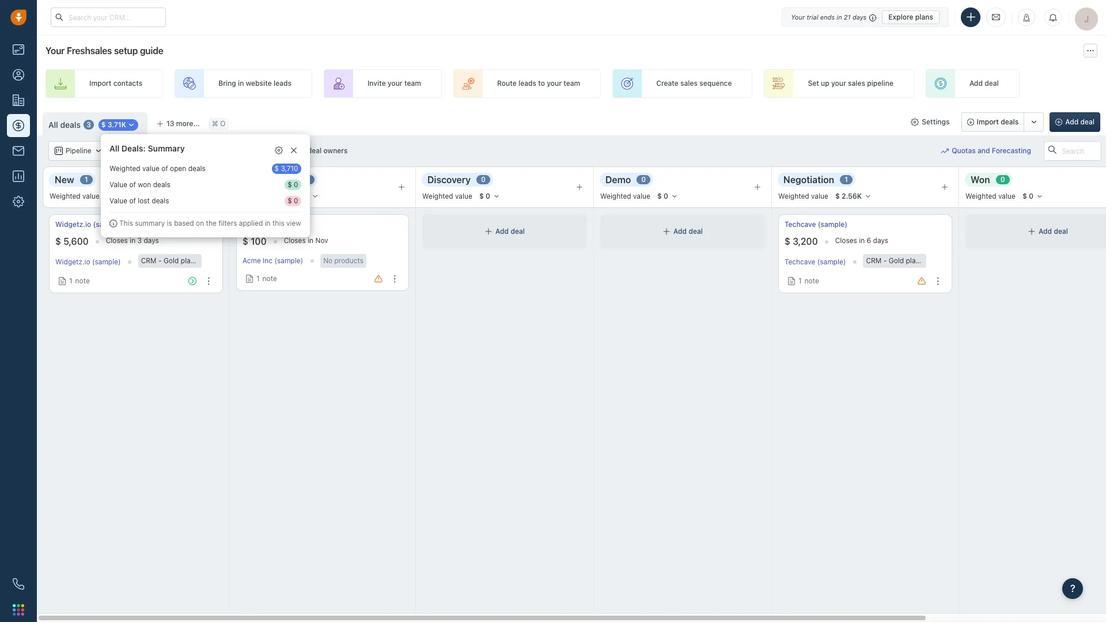 Task type: locate. For each thing, give the bounding box(es) containing it.
2 gold from the left
[[889, 256, 904, 265]]

invite
[[367, 79, 386, 88]]

1 horizontal spatial 1 note
[[256, 274, 277, 283]]

2 vertical spatial of
[[129, 196, 136, 205]]

phone image
[[13, 578, 24, 590]]

weighted value down negotiation
[[778, 192, 828, 201]]

guide
[[140, 46, 163, 56]]

weighted value for won
[[965, 192, 1016, 201]]

0 vertical spatial techcave (sample) link
[[785, 219, 847, 229]]

in right the bring
[[238, 79, 244, 88]]

1 horizontal spatial 3
[[137, 236, 142, 245]]

$ 0 button for demo
[[652, 190, 683, 203]]

0 horizontal spatial sales
[[680, 79, 698, 88]]

0 vertical spatial of
[[161, 164, 168, 173]]

closes down view
[[284, 236, 306, 245]]

note for $ 5,600
[[75, 277, 90, 285]]

weighted
[[109, 164, 140, 173], [50, 192, 80, 201], [422, 192, 453, 201], [600, 192, 631, 201], [778, 192, 809, 201], [965, 192, 996, 201]]

import left the contacts
[[89, 79, 111, 88]]

3.71k
[[108, 121, 126, 129]]

3 $ 0 button from the left
[[1017, 190, 1048, 203]]

2 horizontal spatial 1 note
[[798, 277, 819, 285]]

crm - gold plan monthly (sample) down on
[[141, 256, 253, 265]]

0 vertical spatial techcave
[[785, 220, 816, 229]]

2 value from the top
[[109, 196, 127, 205]]

all deal owners
[[297, 146, 348, 155]]

1 note for 100
[[256, 274, 277, 283]]

leads
[[274, 79, 291, 88], [518, 79, 536, 88]]

0 horizontal spatial your
[[46, 46, 65, 56]]

lost
[[138, 196, 150, 205]]

forecasting
[[992, 147, 1031, 155]]

1 vertical spatial acme
[[243, 257, 261, 265]]

website
[[246, 79, 272, 88]]

techcave up the $ 3,200
[[785, 220, 816, 229]]

weighted value for discovery
[[422, 192, 472, 201]]

0 vertical spatial acme inc (sample)
[[243, 220, 305, 229]]

in left 21
[[837, 13, 842, 20]]

0 horizontal spatial note
[[75, 277, 90, 285]]

1 horizontal spatial import
[[977, 118, 999, 126]]

widgetz.io (sample) up '5,600'
[[55, 220, 123, 229]]

1 down all deal owners button
[[307, 175, 310, 184]]

1 horizontal spatial all
[[109, 143, 119, 153]]

your
[[388, 79, 402, 88], [547, 79, 562, 88], [831, 79, 846, 88]]

3 inside the all deals 3
[[86, 120, 91, 129]]

import for import contacts
[[89, 79, 111, 88]]

⌘ o
[[212, 119, 225, 128]]

techcave down the $ 3,200
[[785, 258, 815, 266]]

3 for in
[[137, 236, 142, 245]]

0 vertical spatial acme inc (sample) link
[[243, 219, 305, 229]]

nov
[[315, 236, 328, 245]]

1 gold from the left
[[164, 256, 179, 265]]

0 vertical spatial widgetz.io (sample)
[[55, 220, 123, 229]]

0 horizontal spatial days
[[144, 236, 159, 245]]

1 value from the top
[[109, 180, 127, 189]]

in left 6 on the right top of page
[[859, 236, 865, 245]]

deals right open
[[188, 164, 206, 173]]

container_wx8msf4aqz5i3rn1 image
[[911, 118, 919, 126], [275, 146, 283, 154], [290, 146, 298, 154], [284, 147, 292, 155], [109, 219, 118, 228], [663, 228, 671, 236], [1028, 228, 1036, 236], [58, 277, 66, 285]]

your right to
[[547, 79, 562, 88]]

$ 0
[[288, 180, 298, 189], [479, 192, 490, 200], [657, 192, 668, 200], [1022, 192, 1033, 200], [288, 196, 298, 205]]

in for closes in nov
[[308, 236, 313, 245]]

weighted value down demo
[[600, 192, 650, 201]]

of for lost
[[129, 196, 136, 205]]

widgetz.io (sample) link down '5,600'
[[55, 258, 121, 266]]

1 horizontal spatial leads
[[518, 79, 536, 88]]

1 horizontal spatial note
[[262, 274, 277, 283]]

1 note down 3,200
[[798, 277, 819, 285]]

$ 3.71k button
[[95, 118, 142, 132]]

weighted down demo
[[600, 192, 631, 201]]

add deal link
[[926, 69, 1019, 98]]

2 plan from the left
[[906, 256, 920, 265]]

2 horizontal spatial days
[[873, 236, 888, 245]]

1 vertical spatial acme inc (sample) link
[[243, 257, 303, 265]]

all inside dialog
[[109, 143, 119, 153]]

days right 6 on the right top of page
[[873, 236, 888, 245]]

value inside all deals: summary dialog
[[142, 164, 160, 173]]

- for $ 3,200
[[883, 256, 887, 265]]

ends
[[820, 13, 835, 20]]

1 horizontal spatial -
[[883, 256, 887, 265]]

0 vertical spatial acme
[[243, 220, 261, 229]]

2 crm - gold plan monthly (sample) from the left
[[866, 256, 978, 265]]

1 techcave (sample) link from the top
[[785, 219, 847, 229]]

0 vertical spatial widgetz.io
[[55, 220, 91, 229]]

4 weighted value from the left
[[778, 192, 828, 201]]

crm down closes in 3 days
[[141, 256, 156, 265]]

2 leads from the left
[[518, 79, 536, 88]]

days right 21
[[853, 13, 867, 20]]

sales
[[680, 79, 698, 88], [848, 79, 865, 88]]

this summary is based on the filters applied in this view
[[119, 219, 301, 228]]

deals right lost
[[152, 196, 169, 205]]

container_wx8msf4aqz5i3rn1 image inside $ 3.71k button
[[127, 121, 135, 129]]

- down closes in 3 days
[[158, 256, 162, 265]]

3 weighted value from the left
[[600, 192, 650, 201]]

days down summary
[[144, 236, 159, 245]]

2 widgetz.io (sample) link from the top
[[55, 258, 121, 266]]

1 vertical spatial techcave
[[785, 258, 815, 266]]

2 horizontal spatial closes
[[835, 236, 857, 245]]

view
[[286, 219, 301, 228]]

value for value of won deals
[[109, 180, 127, 189]]

closes in 3 days
[[106, 236, 159, 245]]

1 down the "$ 5,600"
[[69, 277, 72, 285]]

1 techcave (sample) from the top
[[785, 220, 847, 229]]

1 horizontal spatial $ 0 button
[[652, 190, 683, 203]]

2 crm from the left
[[866, 256, 882, 265]]

widgetz.io up the "$ 5,600"
[[55, 220, 91, 229]]

0 horizontal spatial your
[[388, 79, 402, 88]]

crm for $ 5,600
[[141, 256, 156, 265]]

in for bring in website leads
[[238, 79, 244, 88]]

$
[[101, 121, 106, 129], [274, 164, 279, 173], [288, 180, 292, 189], [479, 192, 484, 200], [657, 192, 662, 200], [835, 192, 840, 200], [1022, 192, 1027, 200], [288, 196, 292, 205], [55, 236, 61, 247], [243, 236, 248, 247], [785, 236, 790, 247]]

1 monthly from the left
[[197, 256, 223, 265]]

1 closes from the left
[[106, 236, 128, 245]]

3 for deals
[[86, 120, 91, 129]]

setup
[[114, 46, 138, 56]]

weighted value down "won"
[[965, 192, 1016, 201]]

add inside button
[[1065, 118, 1079, 126]]

1 techcave from the top
[[785, 220, 816, 229]]

-
[[158, 256, 162, 265], [883, 256, 887, 265]]

of left lost
[[129, 196, 136, 205]]

create sales sequence
[[656, 79, 732, 88]]

$ 0 button
[[474, 190, 505, 203], [652, 190, 683, 203], [1017, 190, 1048, 203]]

1 leads from the left
[[274, 79, 291, 88]]

days for $ 3,200
[[873, 236, 888, 245]]

value for negotiation
[[811, 192, 828, 201]]

1 inc from the top
[[263, 220, 273, 229]]

leads left to
[[518, 79, 536, 88]]

deals up "forecasting"
[[1001, 118, 1019, 126]]

crm down 6 on the right top of page
[[866, 256, 882, 265]]

1 horizontal spatial plan
[[906, 256, 920, 265]]

techcave (sample)
[[785, 220, 847, 229], [785, 258, 846, 266]]

widgetz.io (sample) down '5,600'
[[55, 258, 121, 266]]

this
[[272, 219, 284, 228]]

1 vertical spatial import
[[977, 118, 999, 126]]

1 down the $ 3,200
[[798, 277, 802, 285]]

2 weighted value from the left
[[422, 192, 472, 201]]

3,710
[[281, 164, 298, 173]]

0 horizontal spatial plan
[[181, 256, 195, 265]]

2 your from the left
[[547, 79, 562, 88]]

team right invite
[[404, 79, 421, 88]]

freshsales
[[67, 46, 112, 56]]

all up the 3,710
[[297, 146, 306, 155]]

- down closes in 6 days on the right of the page
[[883, 256, 887, 265]]

inc right applied
[[263, 220, 273, 229]]

1 $ 0 button from the left
[[474, 190, 505, 203]]

0 vertical spatial import
[[89, 79, 111, 88]]

1 weighted value from the left
[[50, 192, 100, 201]]

1 vertical spatial your
[[46, 46, 65, 56]]

of left open
[[161, 164, 168, 173]]

2 horizontal spatial your
[[831, 79, 846, 88]]

all up pipeline dropdown button
[[48, 120, 58, 129]]

all inside button
[[297, 146, 306, 155]]

weighted value button
[[49, 187, 149, 204]]

add deal inside button
[[1065, 118, 1095, 126]]

add deal button
[[1050, 112, 1100, 132]]

2 horizontal spatial $ 0 button
[[1017, 190, 1048, 203]]

gold
[[164, 256, 179, 265], [889, 256, 904, 265]]

0 horizontal spatial -
[[158, 256, 162, 265]]

team
[[404, 79, 421, 88], [564, 79, 580, 88]]

1 horizontal spatial your
[[547, 79, 562, 88]]

acme down '$ 100'
[[243, 257, 261, 265]]

weighted down "won"
[[965, 192, 996, 201]]

1 vertical spatial 3
[[137, 236, 142, 245]]

1 vertical spatial widgetz.io (sample)
[[55, 258, 121, 266]]

acme inc (sample) up 100
[[243, 220, 305, 229]]

1 widgetz.io (sample) from the top
[[55, 220, 123, 229]]

note down 100
[[262, 274, 277, 283]]

0 horizontal spatial import
[[89, 79, 111, 88]]

crm - gold plan monthly (sample) down 6 on the right top of page
[[866, 256, 978, 265]]

your left freshsales
[[46, 46, 65, 56]]

in left this
[[265, 219, 271, 228]]

widgetz.io (sample) link up '5,600'
[[55, 219, 123, 229]]

closes left 6 on the right top of page
[[835, 236, 857, 245]]

your right invite
[[388, 79, 402, 88]]

13
[[167, 119, 174, 128]]

0 horizontal spatial team
[[404, 79, 421, 88]]

techcave
[[785, 220, 816, 229], [785, 258, 815, 266]]

weighted down deals: at the top
[[109, 164, 140, 173]]

deals
[[1001, 118, 1019, 126], [60, 120, 81, 129], [188, 164, 206, 173], [153, 180, 170, 189], [152, 196, 169, 205]]

no products
[[323, 256, 364, 265]]

0 horizontal spatial 3
[[86, 120, 91, 129]]

1 note for 5,600
[[69, 277, 90, 285]]

1 crm - gold plan monthly (sample) from the left
[[141, 256, 253, 265]]

container_wx8msf4aqz5i3rn1 image inside all deal owners button
[[284, 147, 292, 155]]

techcave (sample) down 3,200
[[785, 258, 846, 266]]

all for all deals: summary
[[109, 143, 119, 153]]

1 vertical spatial techcave (sample) link
[[785, 258, 846, 266]]

value for won
[[998, 192, 1016, 201]]

0 horizontal spatial closes
[[106, 236, 128, 245]]

on
[[196, 219, 204, 228]]

note for $ 3,200
[[805, 277, 819, 285]]

of left won
[[129, 180, 136, 189]]

all for all deals 3
[[48, 120, 58, 129]]

weighted down new
[[50, 192, 80, 201]]

create
[[656, 79, 678, 88]]

1 crm from the left
[[141, 256, 156, 265]]

1 plan from the left
[[181, 256, 195, 265]]

weighted for negotiation
[[778, 192, 809, 201]]

2 $ 0 button from the left
[[652, 190, 683, 203]]

techcave (sample) up 3,200
[[785, 220, 847, 229]]

in
[[837, 13, 842, 20], [238, 79, 244, 88], [265, 219, 271, 228], [130, 236, 135, 245], [308, 236, 313, 245], [859, 236, 865, 245]]

1 horizontal spatial your
[[791, 13, 805, 20]]

3 right all deals link
[[86, 120, 91, 129]]

set up your sales pipeline link
[[764, 69, 914, 98]]

plan for 3,200
[[906, 256, 920, 265]]

1 vertical spatial techcave (sample)
[[785, 258, 846, 266]]

1 widgetz.io (sample) link from the top
[[55, 219, 123, 229]]

1 acme inc (sample) link from the top
[[243, 219, 305, 229]]

container_wx8msf4aqz5i3rn1 image inside quotas and forecasting link
[[941, 147, 949, 155]]

bring in website leads
[[218, 79, 291, 88]]

your for your freshsales setup guide
[[46, 46, 65, 56]]

2 closes from the left
[[284, 236, 306, 245]]

in inside bring in website leads 'link'
[[238, 79, 244, 88]]

deals inside import deals button
[[1001, 118, 1019, 126]]

0 horizontal spatial crm
[[141, 256, 156, 265]]

widgetz.io (sample) link
[[55, 219, 123, 229], [55, 258, 121, 266]]

0 vertical spatial techcave (sample)
[[785, 220, 847, 229]]

closes down this
[[106, 236, 128, 245]]

invite your team link
[[324, 69, 442, 98]]

add
[[969, 79, 983, 88], [1065, 118, 1079, 126], [495, 227, 509, 236], [673, 227, 687, 236], [1039, 227, 1052, 236]]

2 techcave (sample) from the top
[[785, 258, 846, 266]]

sales right "create"
[[680, 79, 698, 88]]

create sales sequence link
[[612, 69, 753, 98]]

0 horizontal spatial gold
[[164, 256, 179, 265]]

value of lost deals
[[109, 196, 169, 205]]

note down '5,600'
[[75, 277, 90, 285]]

your left trial
[[791, 13, 805, 20]]

$ 0 for demo
[[657, 192, 668, 200]]

1 horizontal spatial closes
[[284, 236, 306, 245]]

2 horizontal spatial note
[[805, 277, 819, 285]]

all
[[48, 120, 58, 129], [109, 143, 119, 153], [297, 146, 306, 155]]

1 vertical spatial value
[[109, 196, 127, 205]]

days for $ 5,600
[[144, 236, 159, 245]]

0 horizontal spatial monthly
[[197, 256, 223, 265]]

in for closes in 6 days
[[859, 236, 865, 245]]

note down 3,200
[[805, 277, 819, 285]]

gold for $ 5,600
[[164, 256, 179, 265]]

techcave (sample) link down 3,200
[[785, 258, 846, 266]]

weighted value down new
[[50, 192, 100, 201]]

1 widgetz.io from the top
[[55, 220, 91, 229]]

acme
[[243, 220, 261, 229], [243, 257, 261, 265]]

plan
[[181, 256, 195, 265], [906, 256, 920, 265]]

1 team from the left
[[404, 79, 421, 88]]

Search field
[[1044, 141, 1101, 161]]

deals up pipeline
[[60, 120, 81, 129]]

crm - gold plan monthly (sample)
[[141, 256, 253, 265], [866, 256, 978, 265]]

widgetz.io down the "$ 5,600"
[[55, 258, 90, 266]]

2.56k
[[842, 192, 862, 200]]

3 closes from the left
[[835, 236, 857, 245]]

closes for 100
[[284, 236, 306, 245]]

1 note down 100
[[256, 274, 277, 283]]

team right to
[[564, 79, 580, 88]]

1 horizontal spatial crm
[[866, 256, 882, 265]]

0 horizontal spatial 1 note
[[69, 277, 90, 285]]

1 note
[[256, 274, 277, 283], [69, 277, 90, 285], [798, 277, 819, 285]]

leads inside 'link'
[[274, 79, 291, 88]]

0 horizontal spatial $ 0 button
[[474, 190, 505, 203]]

13 more... button
[[150, 116, 206, 132]]

1 horizontal spatial days
[[853, 13, 867, 20]]

techcave (sample) link
[[785, 219, 847, 229], [785, 258, 846, 266]]

weighted value
[[50, 192, 100, 201], [422, 192, 472, 201], [600, 192, 650, 201], [778, 192, 828, 201], [965, 192, 1016, 201]]

in left nov
[[308, 236, 313, 245]]

leads right website
[[274, 79, 291, 88]]

1 horizontal spatial sales
[[848, 79, 865, 88]]

0 vertical spatial your
[[791, 13, 805, 20]]

0 horizontal spatial leads
[[274, 79, 291, 88]]

acme inc (sample) link down 100
[[243, 257, 303, 265]]

0 horizontal spatial crm - gold plan monthly (sample)
[[141, 256, 253, 265]]

2 - from the left
[[883, 256, 887, 265]]

crm - gold plan monthly (sample) for $ 3,200
[[866, 256, 978, 265]]

acme inc (sample) link up 100
[[243, 219, 305, 229]]

1 - from the left
[[158, 256, 162, 265]]

2 horizontal spatial all
[[297, 146, 306, 155]]

1
[[84, 175, 88, 184], [307, 175, 310, 184], [845, 175, 848, 184], [256, 274, 260, 283], [69, 277, 72, 285], [798, 277, 802, 285]]

21
[[844, 13, 851, 20]]

1 note down '5,600'
[[69, 277, 90, 285]]

$ 0 for won
[[1022, 192, 1033, 200]]

set up your sales pipeline
[[808, 79, 893, 88]]

pipeline button
[[48, 141, 109, 161]]

closes
[[106, 236, 128, 245], [284, 236, 306, 245], [835, 236, 857, 245]]

days
[[853, 13, 867, 20], [144, 236, 159, 245], [873, 236, 888, 245]]

all left deals: at the top
[[109, 143, 119, 153]]

monthly
[[197, 256, 223, 265], [922, 256, 948, 265]]

value left won
[[109, 180, 127, 189]]

import for import deals
[[977, 118, 999, 126]]

in down this
[[130, 236, 135, 245]]

2 inc from the top
[[263, 257, 273, 265]]

acme up '$ 100'
[[243, 220, 261, 229]]

1 horizontal spatial monthly
[[922, 256, 948, 265]]

your right up
[[831, 79, 846, 88]]

products
[[334, 256, 364, 265]]

acme inc (sample) down 100
[[243, 257, 303, 265]]

based
[[174, 219, 194, 228]]

weighted down discovery
[[422, 192, 453, 201]]

widgetz.io (sample)
[[55, 220, 123, 229], [55, 258, 121, 266]]

weighted for won
[[965, 192, 996, 201]]

all deal owners button
[[277, 141, 355, 161]]

techcave (sample) link up 3,200
[[785, 219, 847, 229]]

weighted for demo
[[600, 192, 631, 201]]

1 vertical spatial of
[[129, 180, 136, 189]]

container_wx8msf4aqz5i3rn1 image
[[127, 121, 135, 129], [55, 147, 63, 155], [94, 147, 102, 155], [941, 147, 949, 155], [485, 228, 493, 236], [245, 275, 253, 283], [787, 277, 796, 285]]

weighted value for negotiation
[[778, 192, 828, 201]]

0 vertical spatial widgetz.io (sample) link
[[55, 219, 123, 229]]

0 vertical spatial inc
[[263, 220, 273, 229]]

2 monthly from the left
[[922, 256, 948, 265]]

2 widgetz.io (sample) from the top
[[55, 258, 121, 266]]

1 horizontal spatial team
[[564, 79, 580, 88]]

import inside button
[[977, 118, 999, 126]]

weighted down negotiation
[[778, 192, 809, 201]]

value up this
[[109, 196, 127, 205]]

and
[[978, 147, 990, 155]]

3 down summary
[[137, 236, 142, 245]]

1 vertical spatial acme inc (sample)
[[243, 257, 303, 265]]

3
[[86, 120, 91, 129], [137, 236, 142, 245]]

3 your from the left
[[831, 79, 846, 88]]

weighted value down discovery
[[422, 192, 472, 201]]

inc
[[263, 220, 273, 229], [263, 257, 273, 265]]

value
[[109, 180, 127, 189], [109, 196, 127, 205]]

1 horizontal spatial crm - gold plan monthly (sample)
[[866, 256, 978, 265]]

5 weighted value from the left
[[965, 192, 1016, 201]]

0 vertical spatial value
[[109, 180, 127, 189]]

1 vertical spatial widgetz.io
[[55, 258, 90, 266]]

1 vertical spatial widgetz.io (sample) link
[[55, 258, 121, 266]]

$ 100
[[243, 236, 267, 247]]

inc down 100
[[263, 257, 273, 265]]

import up quotas and forecasting
[[977, 118, 999, 126]]

acme inc (sample)
[[243, 220, 305, 229], [243, 257, 303, 265]]

1 vertical spatial inc
[[263, 257, 273, 265]]

0 horizontal spatial all
[[48, 120, 58, 129]]

sales left pipeline
[[848, 79, 865, 88]]

won
[[971, 174, 990, 185]]

2 acme inc (sample) from the top
[[243, 257, 303, 265]]

1 horizontal spatial gold
[[889, 256, 904, 265]]

value of won deals
[[109, 180, 170, 189]]

0 vertical spatial 3
[[86, 120, 91, 129]]



Task type: vqa. For each thing, say whether or not it's contained in the screenshot.
fields
no



Task type: describe. For each thing, give the bounding box(es) containing it.
$ 0 button for discovery
[[474, 190, 505, 203]]

$ 3.71k button
[[98, 119, 138, 131]]

all deals 3
[[48, 120, 91, 129]]

1 your from the left
[[388, 79, 402, 88]]

deals:
[[121, 143, 146, 153]]

closes for 5,600
[[106, 236, 128, 245]]

no
[[323, 256, 332, 265]]

$ inside $ 3.71k button
[[101, 121, 106, 129]]

$ 3,710
[[274, 164, 298, 173]]

won
[[138, 180, 151, 189]]

new
[[55, 174, 74, 185]]

freshworks switcher image
[[13, 604, 24, 616]]

all deals link
[[48, 119, 81, 131]]

deals down weighted value of open deals
[[153, 180, 170, 189]]

summary
[[148, 143, 185, 153]]

2 acme inc (sample) link from the top
[[243, 257, 303, 265]]

open
[[170, 164, 186, 173]]

set
[[808, 79, 819, 88]]

your freshsales setup guide
[[46, 46, 163, 56]]

100
[[251, 236, 267, 247]]

13 more...
[[167, 119, 200, 128]]

1 acme inc (sample) from the top
[[243, 220, 305, 229]]

monthly for 3,200
[[922, 256, 948, 265]]

closes for 3,200
[[835, 236, 857, 245]]

1 up the $ 2.56k
[[845, 175, 848, 184]]

note for $ 100
[[262, 274, 277, 283]]

1 sales from the left
[[680, 79, 698, 88]]

sequence
[[699, 79, 732, 88]]

3,200
[[793, 236, 818, 247]]

up
[[821, 79, 829, 88]]

o
[[220, 119, 225, 128]]

bring in website leads link
[[175, 69, 312, 98]]

filters
[[218, 219, 237, 228]]

in for closes in 3 days
[[130, 236, 135, 245]]

$ 2.56k button
[[830, 190, 877, 203]]

weighted inside dropdown button
[[50, 192, 80, 201]]

quotas and forecasting link
[[941, 141, 1043, 161]]

Search your CRM... text field
[[51, 7, 166, 27]]

route
[[497, 79, 517, 88]]

import contacts link
[[46, 69, 163, 98]]

trial
[[807, 13, 818, 20]]

is
[[167, 219, 172, 228]]

import deals group
[[961, 112, 1044, 132]]

weighted value for demo
[[600, 192, 650, 201]]

value inside dropdown button
[[82, 192, 100, 201]]

gold for $ 3,200
[[889, 256, 904, 265]]

route leads to your team
[[497, 79, 580, 88]]

weighted inside all deals: summary dialog
[[109, 164, 140, 173]]

- for $ 5,600
[[158, 256, 162, 265]]

summary
[[135, 219, 165, 228]]

crm - gold plan monthly (sample) for $ 5,600
[[141, 256, 253, 265]]

in inside all deals: summary dialog
[[265, 219, 271, 228]]

your trial ends in 21 days
[[791, 13, 867, 20]]

$ 0 for discovery
[[479, 192, 490, 200]]

2 team from the left
[[564, 79, 580, 88]]

explore
[[888, 12, 913, 21]]

your for your trial ends in 21 days
[[791, 13, 805, 20]]

value for value of lost deals
[[109, 196, 127, 205]]

settings
[[922, 118, 950, 126]]

quotas and forecasting
[[952, 147, 1031, 155]]

explore plans link
[[882, 10, 940, 24]]

$ 3,200
[[785, 236, 818, 247]]

container_wx8msf4aqz5i3rn1 image inside settings popup button
[[911, 118, 919, 126]]

more...
[[176, 119, 200, 128]]

weighted for discovery
[[422, 192, 453, 201]]

pipeline
[[66, 147, 91, 155]]

plans
[[915, 12, 933, 21]]

plan for 5,600
[[181, 256, 195, 265]]

of for won
[[129, 180, 136, 189]]

this
[[119, 219, 133, 228]]

value for demo
[[633, 192, 650, 201]]

weighted value inside weighted value dropdown button
[[50, 192, 100, 201]]

quotas
[[952, 147, 976, 155]]

monthly for 5,600
[[197, 256, 223, 265]]

invite your team
[[367, 79, 421, 88]]

all for all deal owners
[[297, 146, 306, 155]]

2 acme from the top
[[243, 257, 261, 265]]

qualification
[[241, 174, 296, 185]]

send email image
[[992, 12, 1000, 22]]

2 widgetz.io from the top
[[55, 258, 90, 266]]

import deals
[[977, 118, 1019, 126]]

applied
[[239, 219, 263, 228]]

closes in nov
[[284, 236, 328, 245]]

1 acme from the top
[[243, 220, 261, 229]]

all deals: summary
[[109, 143, 185, 153]]

import contacts
[[89, 79, 142, 88]]

$ 5,600
[[55, 236, 89, 247]]

weighted value of open deals
[[109, 164, 206, 173]]

1 down 100
[[256, 274, 260, 283]]

$ 2.56k
[[835, 192, 862, 200]]

2 techcave (sample) link from the top
[[785, 258, 846, 266]]

all deals: summary dialog
[[95, 134, 310, 237]]

closes in 6 days
[[835, 236, 888, 245]]

negotiation
[[783, 174, 834, 185]]

2 sales from the left
[[848, 79, 865, 88]]

2 techcave from the top
[[785, 258, 815, 266]]

crm for $ 3,200
[[866, 256, 882, 265]]

contacts
[[113, 79, 142, 88]]

pipeline
[[867, 79, 893, 88]]

discovery
[[427, 174, 471, 185]]

to
[[538, 79, 545, 88]]

explore plans
[[888, 12, 933, 21]]

phone element
[[7, 573, 30, 596]]

1 up weighted value dropdown button
[[84, 175, 88, 184]]

import deals button
[[961, 112, 1024, 132]]

value for discovery
[[455, 192, 472, 201]]

settings button
[[905, 112, 955, 132]]

5,600
[[63, 236, 89, 247]]

⌘
[[212, 119, 218, 128]]

route leads to your team link
[[453, 69, 601, 98]]

$ 0 button for won
[[1017, 190, 1048, 203]]

bring
[[218, 79, 236, 88]]

$ 3.71k
[[101, 121, 126, 129]]

$ inside $ 2.56k button
[[835, 192, 840, 200]]

1 note for 3,200
[[798, 277, 819, 285]]

owners
[[323, 146, 348, 155]]



